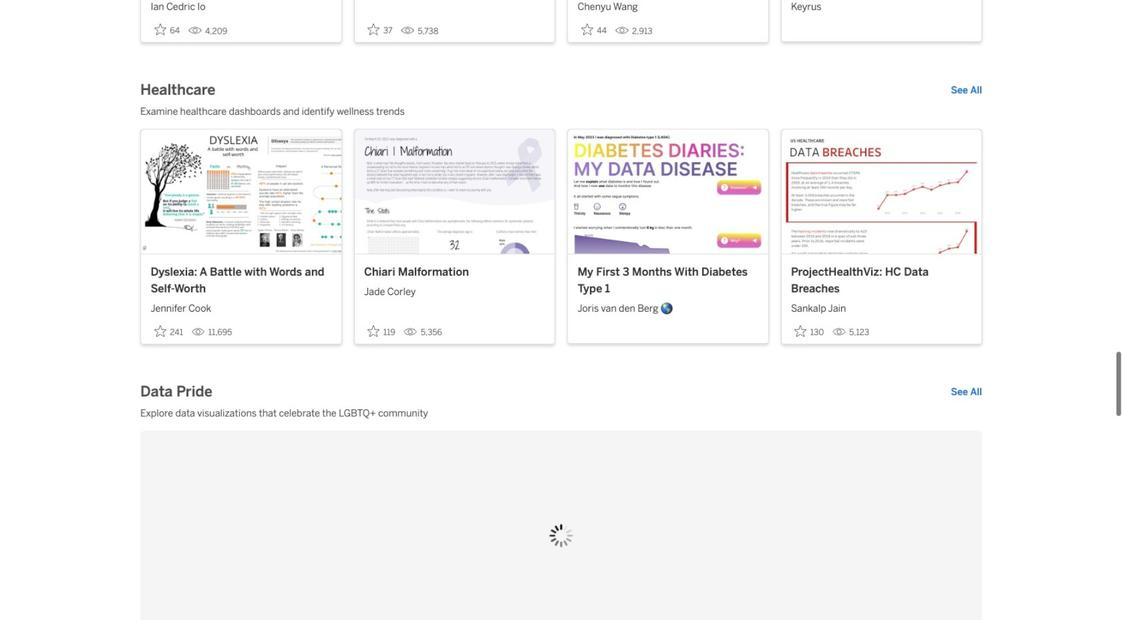 Task type: vqa. For each thing, say whether or not it's contained in the screenshot.
the Viz of the Day 'heading'
no



Task type: describe. For each thing, give the bounding box(es) containing it.
see all data pride element
[[952, 386, 983, 400]]

1 horizontal spatial add favorite image
[[582, 24, 594, 36]]

1 workbook thumbnail image from the left
[[141, 130, 341, 254]]

see all healthcare element
[[952, 84, 983, 98]]



Task type: locate. For each thing, give the bounding box(es) containing it.
2 workbook thumbnail image from the left
[[355, 130, 555, 254]]

2 horizontal spatial add favorite image
[[795, 326, 807, 338]]

examine healthcare dashboards and identify wellness trends element
[[140, 105, 983, 120]]

data pride heading
[[140, 383, 213, 402]]

4 workbook thumbnail image from the left
[[782, 130, 982, 254]]

add favorite image for fourth workbook thumbnail from left
[[795, 326, 807, 338]]

add favorite image
[[582, 24, 594, 36], [154, 326, 166, 338], [795, 326, 807, 338]]

3 workbook thumbnail image from the left
[[568, 130, 769, 254]]

0 horizontal spatial add favorite image
[[154, 326, 166, 338]]

add favorite image for 4th workbook thumbnail from right
[[154, 326, 166, 338]]

add favorite image
[[154, 24, 166, 36], [368, 24, 380, 36], [368, 326, 380, 338]]

healthcare heading
[[140, 81, 216, 100]]

explore data visualizations that celebrate the lgbtq+ community element
[[140, 407, 983, 422]]

workbook thumbnail image
[[141, 130, 341, 254], [355, 130, 555, 254], [568, 130, 769, 254], [782, 130, 982, 254]]

Add Favorite button
[[151, 20, 184, 40], [364, 20, 396, 40], [578, 20, 611, 40], [151, 322, 187, 342], [364, 322, 399, 342], [792, 322, 828, 342]]



